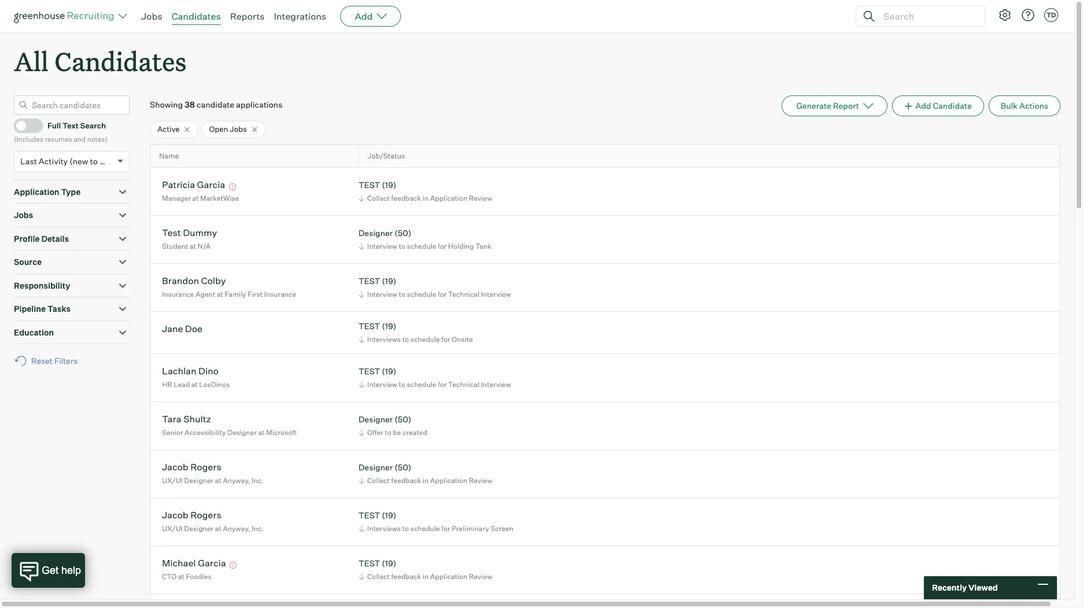 Task type: locate. For each thing, give the bounding box(es) containing it.
lachlan dino link
[[162, 366, 219, 379]]

test (19) collect feedback in application review up designer (50) interview to schedule for holding tank
[[359, 180, 493, 203]]

greenhouse recruiting image
[[14, 9, 118, 23]]

1 (50) from the top
[[395, 228, 412, 238]]

interviews for test (19) interviews to schedule for preliminary screen
[[367, 524, 401, 533]]

1 vertical spatial garcia
[[198, 558, 226, 569]]

bulk actions link
[[989, 96, 1061, 116]]

schedule
[[407, 242, 437, 251], [407, 290, 437, 299], [411, 335, 440, 344], [407, 380, 437, 389], [411, 524, 440, 533]]

1 vertical spatial review
[[469, 476, 493, 485]]

designer
[[359, 228, 393, 238], [359, 415, 393, 425], [228, 428, 257, 437], [359, 463, 393, 473], [184, 476, 214, 485], [184, 524, 214, 533]]

anyway,
[[223, 476, 251, 485], [223, 524, 251, 533]]

cto
[[162, 573, 177, 581]]

(50) for test dummy
[[395, 228, 412, 238]]

add for add
[[355, 10, 373, 22]]

designer up offer
[[359, 415, 393, 425]]

5 (19) from the top
[[382, 511, 397, 521]]

rogers for designer
[[191, 462, 222, 473]]

0 vertical spatial test (19) interview to schedule for technical interview
[[359, 276, 511, 299]]

profile details
[[14, 234, 69, 244]]

anyway, down tara shultz senior accessibility designer at microsoft
[[223, 476, 251, 485]]

(50) inside designer (50) offer to be created
[[395, 415, 412, 425]]

1 test (19) interview to schedule for technical interview from the top
[[359, 276, 511, 299]]

1 vertical spatial jacob rogers ux/ui designer at anyway, inc.
[[162, 510, 264, 533]]

reports link
[[230, 10, 265, 22]]

feedback down created
[[392, 476, 421, 485]]

1 vertical spatial jobs
[[230, 125, 247, 134]]

feedback down interviews to schedule for preliminary screen link
[[392, 573, 421, 581]]

at left microsoft
[[258, 428, 265, 437]]

1 review from the top
[[469, 194, 493, 203]]

Search text field
[[881, 8, 975, 25]]

jacob rogers link for designer
[[162, 462, 222, 475]]

(50) inside designer (50) interview to schedule for holding tank
[[395, 228, 412, 238]]

1 vertical spatial anyway,
[[223, 524, 251, 533]]

collect feedback in application review link down interviews to schedule for preliminary screen link
[[357, 571, 495, 582]]

at left n/a
[[190, 242, 196, 251]]

add button
[[341, 6, 401, 27]]

for inside designer (50) interview to schedule for holding tank
[[438, 242, 447, 251]]

interview to schedule for technical interview link up test (19) interviews to schedule for onsite
[[357, 289, 514, 300]]

lachlan dino hr lead at losdinos
[[162, 366, 230, 389]]

viewed
[[969, 583, 998, 593]]

1 horizontal spatial add
[[916, 101, 932, 111]]

reset filters
[[31, 356, 78, 366]]

for up test (19) interviews to schedule for onsite
[[438, 290, 447, 299]]

1 vertical spatial collect feedback in application review link
[[357, 475, 495, 486]]

jacob rogers ux/ui designer at anyway, inc. for designer
[[162, 462, 264, 485]]

2 test (19) interview to schedule for technical interview from the top
[[359, 367, 511, 389]]

checkmark image
[[19, 121, 28, 129]]

test (19) collect feedback in application review down interviews to schedule for preliminary screen link
[[359, 559, 493, 581]]

(50) up be
[[395, 415, 412, 425]]

schedule inside test (19) interviews to schedule for preliminary screen
[[411, 524, 440, 533]]

anyway, up michael garcia has been in application review for more than 5 days image
[[223, 524, 251, 533]]

candidate reports are now available! apply filters and select "view in app" element
[[782, 96, 888, 116]]

designer right accessibility
[[228, 428, 257, 437]]

ux/ui
[[162, 476, 183, 485], [162, 524, 183, 533]]

1 vertical spatial candidates
[[54, 44, 187, 78]]

jane doe
[[162, 323, 203, 335]]

test (19) interviews to schedule for onsite
[[359, 322, 473, 344]]

0 vertical spatial in
[[423, 194, 429, 203]]

0 vertical spatial interviews
[[367, 335, 401, 344]]

garcia up marketwise
[[197, 179, 225, 191]]

1 horizontal spatial insurance
[[264, 290, 296, 299]]

0 vertical spatial inc.
[[252, 476, 264, 485]]

test inside test (19) interviews to schedule for preliminary screen
[[359, 511, 380, 521]]

1 vertical spatial in
[[423, 476, 429, 485]]

doe
[[185, 323, 203, 335]]

1 feedback from the top
[[392, 194, 421, 203]]

offer
[[367, 428, 384, 437]]

technical down onsite
[[448, 380, 480, 389]]

collect feedback in application review link for patricia garcia
[[357, 193, 495, 204]]

collect for designer (50)
[[367, 476, 390, 485]]

generate
[[797, 101, 832, 111]]

application down last
[[14, 187, 59, 197]]

interviews
[[367, 335, 401, 344], [367, 524, 401, 533]]

0 vertical spatial jacob rogers ux/ui designer at anyway, inc.
[[162, 462, 264, 485]]

ux/ui for designer (50)
[[162, 476, 183, 485]]

interview to schedule for technical interview link
[[357, 289, 514, 300], [357, 379, 514, 390]]

for down interviews to schedule for onsite link in the bottom left of the page
[[438, 380, 447, 389]]

3 collect from the top
[[367, 573, 390, 581]]

1 inc. from the top
[[252, 476, 264, 485]]

3 (50) from the top
[[395, 463, 412, 473]]

test for manager at marketwise
[[359, 180, 380, 190]]

2 jacob rogers link from the top
[[162, 510, 222, 523]]

0 horizontal spatial add
[[355, 10, 373, 22]]

(19) for manager at marketwise
[[382, 180, 397, 190]]

add candidate
[[916, 101, 972, 111]]

at right agent
[[217, 290, 223, 299]]

rogers down accessibility
[[191, 462, 222, 473]]

1 vertical spatial collect
[[367, 476, 390, 485]]

4 (19) from the top
[[382, 367, 397, 377]]

review inside designer (50) collect feedback in application review
[[469, 476, 493, 485]]

(19) inside test (19) interviews to schedule for preliminary screen
[[382, 511, 397, 521]]

0 vertical spatial ux/ui
[[162, 476, 183, 485]]

interviews inside test (19) interviews to schedule for onsite
[[367, 335, 401, 344]]

test (19) interview to schedule for technical interview
[[359, 276, 511, 299], [359, 367, 511, 389]]

garcia up foodies
[[198, 558, 226, 569]]

for left onsite
[[442, 335, 451, 344]]

(50) up interview to schedule for holding tank link
[[395, 228, 412, 238]]

schedule down interviews to schedule for onsite link in the bottom left of the page
[[407, 380, 437, 389]]

0 vertical spatial review
[[469, 194, 493, 203]]

senior
[[162, 428, 183, 437]]

n/a
[[198, 242, 211, 251]]

collect feedback in application review link
[[357, 193, 495, 204], [357, 475, 495, 486], [357, 571, 495, 582]]

candidates right 'jobs' link
[[172, 10, 221, 22]]

0 vertical spatial interview to schedule for technical interview link
[[357, 289, 514, 300]]

jacob rogers link down accessibility
[[162, 462, 222, 475]]

1 vertical spatial (50)
[[395, 415, 412, 425]]

designer up michael garcia
[[184, 524, 214, 533]]

feedback for designer (50)
[[392, 476, 421, 485]]

collect inside designer (50) collect feedback in application review
[[367, 476, 390, 485]]

1 technical from the top
[[448, 290, 480, 299]]

insurance
[[162, 290, 194, 299], [264, 290, 296, 299]]

tara shultz link
[[162, 414, 211, 427]]

jobs
[[141, 10, 162, 22], [230, 125, 247, 134], [14, 210, 33, 220]]

feedback for test (19)
[[392, 194, 421, 203]]

test (19) interview to schedule for technical interview down interview to schedule for holding tank link
[[359, 276, 511, 299]]

application up test (19) interviews to schedule for preliminary screen
[[430, 476, 468, 485]]

recently
[[933, 583, 967, 593]]

(50) down be
[[395, 463, 412, 473]]

interview to schedule for technical interview link down interviews to schedule for onsite link in the bottom left of the page
[[357, 379, 514, 390]]

review up the preliminary
[[469, 476, 493, 485]]

for for dummy
[[438, 242, 447, 251]]

2 interviews from the top
[[367, 524, 401, 533]]

2 jacob rogers ux/ui designer at anyway, inc. from the top
[[162, 510, 264, 533]]

0 vertical spatial garcia
[[197, 179, 225, 191]]

1 vertical spatial rogers
[[191, 510, 222, 521]]

1 vertical spatial jacob
[[162, 510, 189, 521]]

schedule up test (19) interviews to schedule for onsite
[[407, 290, 437, 299]]

schedule left holding
[[407, 242, 437, 251]]

candidate
[[934, 101, 972, 111]]

0 vertical spatial technical
[[448, 290, 480, 299]]

to for brandon colby
[[399, 290, 406, 299]]

jacob rogers ux/ui designer at anyway, inc. up michael garcia
[[162, 510, 264, 533]]

3 in from the top
[[423, 573, 429, 581]]

3 collect feedback in application review link from the top
[[357, 571, 495, 582]]

collect feedback in application review link up test (19) interviews to schedule for preliminary screen
[[357, 475, 495, 486]]

2 jacob from the top
[[162, 510, 189, 521]]

0 vertical spatial anyway,
[[223, 476, 251, 485]]

insurance down brandon
[[162, 290, 194, 299]]

1 vertical spatial ux/ui
[[162, 524, 183, 533]]

marketwise
[[200, 194, 239, 203]]

3 (19) from the top
[[382, 322, 397, 331]]

2 collect from the top
[[367, 476, 390, 485]]

2 vertical spatial review
[[469, 573, 493, 581]]

notes)
[[87, 135, 108, 144]]

jobs up profile
[[14, 210, 33, 220]]

jacob down the senior
[[162, 462, 189, 473]]

reset
[[31, 356, 53, 366]]

for
[[438, 242, 447, 251], [438, 290, 447, 299], [442, 335, 451, 344], [438, 380, 447, 389], [442, 524, 451, 533]]

1 jacob rogers link from the top
[[162, 462, 222, 475]]

1 vertical spatial feedback
[[392, 476, 421, 485]]

2 vertical spatial jobs
[[14, 210, 33, 220]]

at
[[192, 194, 199, 203], [190, 242, 196, 251], [217, 290, 223, 299], [191, 380, 198, 389], [258, 428, 265, 437], [215, 476, 222, 485], [215, 524, 222, 533], [178, 573, 185, 581]]

test inside test (19) interviews to schedule for onsite
[[359, 322, 380, 331]]

michael garcia has been in application review for more than 5 days image
[[228, 562, 239, 569]]

schedule for colby
[[407, 290, 437, 299]]

showing 38 candidate applications
[[150, 100, 283, 110]]

1 vertical spatial add
[[916, 101, 932, 111]]

0 vertical spatial rogers
[[191, 462, 222, 473]]

2 (19) from the top
[[382, 276, 397, 286]]

1 test from the top
[[359, 180, 380, 190]]

schedule left the preliminary
[[411, 524, 440, 533]]

inc. for designer (50)
[[252, 476, 264, 485]]

in up test (19) interviews to schedule for preliminary screen
[[423, 476, 429, 485]]

4 test from the top
[[359, 367, 380, 377]]

patricia garcia link
[[162, 179, 225, 192]]

(19)
[[382, 180, 397, 190], [382, 276, 397, 286], [382, 322, 397, 331], [382, 367, 397, 377], [382, 511, 397, 521], [382, 559, 397, 569]]

1 vertical spatial interview to schedule for technical interview link
[[357, 379, 514, 390]]

0 vertical spatial jacob rogers link
[[162, 462, 222, 475]]

in for designer (50)
[[423, 476, 429, 485]]

all
[[14, 44, 49, 78]]

1 collect from the top
[[367, 194, 390, 203]]

for for dino
[[438, 380, 447, 389]]

review up tank at the top of page
[[469, 194, 493, 203]]

1 vertical spatial test (19) interview to schedule for technical interview
[[359, 367, 511, 389]]

1 interview to schedule for technical interview link from the top
[[357, 289, 514, 300]]

interview for lachlan dino
[[367, 380, 398, 389]]

for inside test (19) interviews to schedule for preliminary screen
[[442, 524, 451, 533]]

tara
[[162, 414, 181, 425]]

garcia for michael garcia
[[198, 558, 226, 569]]

6 test from the top
[[359, 559, 380, 569]]

2 ux/ui from the top
[[162, 524, 183, 533]]

2 anyway, from the top
[[223, 524, 251, 533]]

test for hr lead at losdinos
[[359, 367, 380, 377]]

jobs right the open
[[230, 125, 247, 134]]

add inside "popup button"
[[355, 10, 373, 22]]

feedback up designer (50) interview to schedule for holding tank
[[392, 194, 421, 203]]

michael
[[162, 558, 196, 569]]

collect
[[367, 194, 390, 203], [367, 476, 390, 485], [367, 573, 390, 581]]

review down the preliminary
[[469, 573, 493, 581]]

2 in from the top
[[423, 476, 429, 485]]

report
[[834, 101, 860, 111]]

jacob rogers ux/ui designer at anyway, inc. down accessibility
[[162, 462, 264, 485]]

2 (50) from the top
[[395, 415, 412, 425]]

holding
[[448, 242, 474, 251]]

patricia garcia has been in application review for more than 5 days image
[[227, 184, 238, 191]]

Search candidates field
[[14, 96, 130, 115]]

2 interview to schedule for technical interview link from the top
[[357, 379, 514, 390]]

designer up interview to schedule for holding tank link
[[359, 228, 393, 238]]

1 vertical spatial test (19) collect feedback in application review
[[359, 559, 493, 581]]

test dummy student at n/a
[[162, 227, 217, 251]]

inc.
[[252, 476, 264, 485], [252, 524, 264, 533]]

jobs left "candidates" link
[[141, 10, 162, 22]]

jacob rogers link for test
[[162, 510, 222, 523]]

jacob up michael
[[162, 510, 189, 521]]

to for test dummy
[[399, 242, 406, 251]]

insurance right first on the top left of page
[[264, 290, 296, 299]]

to
[[90, 156, 98, 166], [399, 242, 406, 251], [399, 290, 406, 299], [403, 335, 409, 344], [399, 380, 406, 389], [385, 428, 392, 437], [403, 524, 409, 533]]

schedule left onsite
[[411, 335, 440, 344]]

(new
[[70, 156, 88, 166]]

at right "lead"
[[191, 380, 198, 389]]

in down interviews to schedule for preliminary screen link
[[423, 573, 429, 581]]

application
[[14, 187, 59, 197], [430, 194, 468, 203], [430, 476, 468, 485], [430, 573, 468, 581]]

interview
[[367, 242, 398, 251], [367, 290, 398, 299], [481, 290, 511, 299], [367, 380, 398, 389], [481, 380, 511, 389]]

collect for test (19)
[[367, 194, 390, 203]]

last activity (new to old) option
[[20, 156, 115, 166]]

1 (19) from the top
[[382, 180, 397, 190]]

ux/ui up michael
[[162, 524, 183, 533]]

to for lachlan dino
[[399, 380, 406, 389]]

2 vertical spatial collect
[[367, 573, 390, 581]]

(50) inside designer (50) collect feedback in application review
[[395, 463, 412, 473]]

2 technical from the top
[[448, 380, 480, 389]]

to inside designer (50) offer to be created
[[385, 428, 392, 437]]

in
[[423, 194, 429, 203], [423, 476, 429, 485], [423, 573, 429, 581]]

and
[[74, 135, 86, 144]]

ux/ui for test (19)
[[162, 524, 183, 533]]

at inside lachlan dino hr lead at losdinos
[[191, 380, 198, 389]]

3 test from the top
[[359, 322, 380, 331]]

2 vertical spatial feedback
[[392, 573, 421, 581]]

to inside designer (50) interview to schedule for holding tank
[[399, 242, 406, 251]]

1 ux/ui from the top
[[162, 476, 183, 485]]

1 horizontal spatial jobs
[[141, 10, 162, 22]]

tank
[[476, 242, 492, 251]]

jacob rogers link
[[162, 462, 222, 475], [162, 510, 222, 523]]

1 interviews from the top
[[367, 335, 401, 344]]

jacob rogers link up michael garcia
[[162, 510, 222, 523]]

candidates down 'jobs' link
[[54, 44, 187, 78]]

interview for test dummy
[[367, 242, 398, 251]]

in inside designer (50) collect feedback in application review
[[423, 476, 429, 485]]

1 vertical spatial interviews
[[367, 524, 401, 533]]

schedule inside designer (50) interview to schedule for holding tank
[[407, 242, 437, 251]]

1 vertical spatial jacob rogers link
[[162, 510, 222, 523]]

test (19) interview to schedule for technical interview for dino
[[359, 367, 511, 389]]

profile
[[14, 234, 40, 244]]

2 vertical spatial in
[[423, 573, 429, 581]]

ux/ui down the senior
[[162, 476, 183, 485]]

1 collect feedback in application review link from the top
[[357, 193, 495, 204]]

anyway, for designer
[[223, 476, 251, 485]]

test
[[359, 180, 380, 190], [359, 276, 380, 286], [359, 322, 380, 331], [359, 367, 380, 377], [359, 511, 380, 521], [359, 559, 380, 569]]

1 vertical spatial inc.
[[252, 524, 264, 533]]

2 collect feedback in application review link from the top
[[357, 475, 495, 486]]

0 vertical spatial add
[[355, 10, 373, 22]]

1 jacob from the top
[[162, 462, 189, 473]]

in up designer (50) interview to schedule for holding tank
[[423, 194, 429, 203]]

2 feedback from the top
[[392, 476, 421, 485]]

2 rogers from the top
[[191, 510, 222, 521]]

0 vertical spatial (50)
[[395, 228, 412, 238]]

0 vertical spatial jacob
[[162, 462, 189, 473]]

collect feedback in application review link up designer (50) interview to schedule for holding tank
[[357, 193, 495, 204]]

38
[[185, 100, 195, 110]]

1 rogers from the top
[[191, 462, 222, 473]]

0 vertical spatial collect
[[367, 194, 390, 203]]

2 vertical spatial collect feedback in application review link
[[357, 571, 495, 582]]

screen
[[491, 524, 514, 533]]

test for insurance agent at family first insurance
[[359, 276, 380, 286]]

interview inside designer (50) interview to schedule for holding tank
[[367, 242, 398, 251]]

garcia
[[197, 179, 225, 191], [198, 558, 226, 569]]

be
[[393, 428, 401, 437]]

technical up onsite
[[448, 290, 480, 299]]

1 anyway, from the top
[[223, 476, 251, 485]]

0 vertical spatial test (19) collect feedback in application review
[[359, 180, 493, 203]]

0 horizontal spatial insurance
[[162, 290, 194, 299]]

designer inside designer (50) offer to be created
[[359, 415, 393, 425]]

bulk
[[1001, 101, 1018, 111]]

interviews inside test (19) interviews to schedule for preliminary screen
[[367, 524, 401, 533]]

0 vertical spatial feedback
[[392, 194, 421, 203]]

rogers
[[191, 462, 222, 473], [191, 510, 222, 521]]

test (19) interview to schedule for technical interview for colby
[[359, 276, 511, 299]]

feedback inside designer (50) collect feedback in application review
[[392, 476, 421, 485]]

2 inc. from the top
[[252, 524, 264, 533]]

old)
[[100, 156, 115, 166]]

applications
[[236, 100, 283, 110]]

to inside test (19) interviews to schedule for preliminary screen
[[403, 524, 409, 533]]

2 review from the top
[[469, 476, 493, 485]]

1 in from the top
[[423, 194, 429, 203]]

pipeline
[[14, 304, 46, 314]]

for left holding
[[438, 242, 447, 251]]

2 test from the top
[[359, 276, 380, 286]]

designer down offer
[[359, 463, 393, 473]]

test (19) interview to schedule for technical interview down interviews to schedule for onsite link in the bottom left of the page
[[359, 367, 511, 389]]

5 test from the top
[[359, 511, 380, 521]]

for left the preliminary
[[442, 524, 451, 533]]

dino
[[199, 366, 219, 377]]

1 jacob rogers ux/ui designer at anyway, inc. from the top
[[162, 462, 264, 485]]

2 vertical spatial (50)
[[395, 463, 412, 473]]

1 vertical spatial technical
[[448, 380, 480, 389]]

rogers up michael garcia
[[191, 510, 222, 521]]

review
[[469, 194, 493, 203], [469, 476, 493, 485], [469, 573, 493, 581]]

0 vertical spatial collect feedback in application review link
[[357, 193, 495, 204]]

recently viewed
[[933, 583, 998, 593]]



Task type: vqa. For each thing, say whether or not it's contained in the screenshot.


Task type: describe. For each thing, give the bounding box(es) containing it.
activity
[[39, 156, 68, 166]]

technical for brandon colby
[[448, 290, 480, 299]]

for for rogers
[[442, 524, 451, 533]]

1 insurance from the left
[[162, 290, 194, 299]]

2 horizontal spatial jobs
[[230, 125, 247, 134]]

search
[[80, 121, 106, 130]]

accessibility
[[185, 428, 226, 437]]

open jobs
[[209, 125, 247, 134]]

first
[[248, 290, 263, 299]]

reset filters button
[[14, 350, 84, 372]]

0 vertical spatial jobs
[[141, 10, 162, 22]]

offer to be created link
[[357, 427, 431, 438]]

manager
[[162, 194, 191, 203]]

interview to schedule for technical interview link for dino
[[357, 379, 514, 390]]

tara shultz senior accessibility designer at microsoft
[[162, 414, 297, 437]]

to for tara shultz
[[385, 428, 392, 437]]

resumes
[[45, 135, 72, 144]]

agent
[[196, 290, 215, 299]]

lachlan
[[162, 366, 197, 377]]

brandon
[[162, 275, 199, 287]]

schedule inside test (19) interviews to schedule for onsite
[[411, 335, 440, 344]]

(19) for insurance agent at family first insurance
[[382, 276, 397, 286]]

dummy
[[183, 227, 217, 239]]

showing
[[150, 100, 183, 110]]

text
[[62, 121, 79, 130]]

candidates link
[[172, 10, 221, 22]]

(19) inside test (19) interviews to schedule for onsite
[[382, 322, 397, 331]]

review for test (19)
[[469, 194, 493, 203]]

at inside tara shultz senior accessibility designer at microsoft
[[258, 428, 265, 437]]

open
[[209, 125, 228, 134]]

candidate
[[197, 100, 235, 110]]

bulk actions
[[1001, 101, 1049, 111]]

0 horizontal spatial jobs
[[14, 210, 33, 220]]

last
[[20, 156, 37, 166]]

pipeline tasks
[[14, 304, 71, 314]]

patricia garcia
[[162, 179, 225, 191]]

family
[[225, 290, 246, 299]]

(19) for hr lead at losdinos
[[382, 367, 397, 377]]

tasks
[[47, 304, 71, 314]]

at right cto
[[178, 573, 185, 581]]

schedule for rogers
[[411, 524, 440, 533]]

reports
[[230, 10, 265, 22]]

6 (19) from the top
[[382, 559, 397, 569]]

schedule for dino
[[407, 380, 437, 389]]

for inside test (19) interviews to schedule for onsite
[[442, 335, 451, 344]]

jacob for designer
[[162, 462, 189, 473]]

application down interviews to schedule for preliminary screen link
[[430, 573, 468, 581]]

at up michael garcia
[[215, 524, 222, 533]]

(19) for ux/ui designer at anyway, inc.
[[382, 511, 397, 521]]

designer down accessibility
[[184, 476, 214, 485]]

for for colby
[[438, 290, 447, 299]]

application type
[[14, 187, 81, 197]]

at down accessibility
[[215, 476, 222, 485]]

integrations link
[[274, 10, 327, 22]]

designer inside designer (50) collect feedback in application review
[[359, 463, 393, 473]]

test (19) interviews to schedule for preliminary screen
[[359, 511, 514, 533]]

technical for lachlan dino
[[448, 380, 480, 389]]

add for add candidate
[[916, 101, 932, 111]]

name
[[159, 152, 179, 160]]

in for test (19)
[[423, 194, 429, 203]]

interview to schedule for technical interview link for colby
[[357, 289, 514, 300]]

collect feedback in application review link for michael garcia
[[357, 571, 495, 582]]

at inside brandon colby insurance agent at family first insurance
[[217, 290, 223, 299]]

jacob for test
[[162, 510, 189, 521]]

3 review from the top
[[469, 573, 493, 581]]

designer (50) interview to schedule for holding tank
[[359, 228, 492, 251]]

hr
[[162, 380, 172, 389]]

0 vertical spatial candidates
[[172, 10, 221, 22]]

to inside test (19) interviews to schedule for onsite
[[403, 335, 409, 344]]

brandon colby insurance agent at family first insurance
[[162, 275, 296, 299]]

add candidate link
[[893, 96, 985, 116]]

review for designer (50)
[[469, 476, 493, 485]]

integrations
[[274, 10, 327, 22]]

garcia for patricia garcia
[[197, 179, 225, 191]]

td button
[[1043, 6, 1061, 24]]

interviews for test (19) interviews to schedule for onsite
[[367, 335, 401, 344]]

all candidates
[[14, 44, 187, 78]]

active
[[157, 125, 180, 134]]

inc. for test (19)
[[252, 524, 264, 533]]

microsoft
[[266, 428, 297, 437]]

to for jacob rogers
[[403, 524, 409, 533]]

designer (50) collect feedback in application review
[[359, 463, 493, 485]]

2 insurance from the left
[[264, 290, 296, 299]]

1 test (19) collect feedback in application review from the top
[[359, 180, 493, 203]]

designer inside designer (50) interview to schedule for holding tank
[[359, 228, 393, 238]]

details
[[41, 234, 69, 244]]

at down patricia garcia link
[[192, 194, 199, 203]]

jacob rogers ux/ui designer at anyway, inc. for test
[[162, 510, 264, 533]]

designer (50) offer to be created
[[359, 415, 428, 437]]

(50) for jacob rogers
[[395, 463, 412, 473]]

filters
[[54, 356, 78, 366]]

(includes
[[14, 135, 43, 144]]

onsite
[[452, 335, 473, 344]]

td button
[[1045, 8, 1059, 22]]

created
[[403, 428, 428, 437]]

interview for brandon colby
[[367, 290, 398, 299]]

application up designer (50) interview to schedule for holding tank
[[430, 194, 468, 203]]

interviews to schedule for onsite link
[[357, 334, 476, 345]]

designer inside tara shultz senior accessibility designer at microsoft
[[228, 428, 257, 437]]

shultz
[[183, 414, 211, 425]]

at inside test dummy student at n/a
[[190, 242, 196, 251]]

2 test (19) collect feedback in application review from the top
[[359, 559, 493, 581]]

generate report
[[797, 101, 860, 111]]

interview to schedule for holding tank link
[[357, 241, 495, 252]]

rogers for test
[[191, 510, 222, 521]]

lead
[[174, 380, 190, 389]]

application inside designer (50) collect feedback in application review
[[430, 476, 468, 485]]

responsibility
[[14, 281, 70, 290]]

jane doe link
[[162, 323, 203, 337]]

(50) for tara shultz
[[395, 415, 412, 425]]

source
[[14, 257, 42, 267]]

cto at foodies
[[162, 573, 212, 581]]

full
[[47, 121, 61, 130]]

colby
[[201, 275, 226, 287]]

student
[[162, 242, 188, 251]]

anyway, for test
[[223, 524, 251, 533]]

michael garcia link
[[162, 558, 226, 571]]

configure image
[[999, 8, 1013, 22]]

jane
[[162, 323, 183, 335]]

interviews to schedule for preliminary screen link
[[357, 523, 517, 534]]

losdinos
[[199, 380, 230, 389]]

td
[[1047, 11, 1057, 19]]

education
[[14, 328, 54, 337]]

test for ux/ui designer at anyway, inc.
[[359, 511, 380, 521]]

job/status
[[368, 152, 405, 160]]

schedule for dummy
[[407, 242, 437, 251]]

foodies
[[186, 573, 212, 581]]

patricia
[[162, 179, 195, 191]]

3 feedback from the top
[[392, 573, 421, 581]]

actions
[[1020, 101, 1049, 111]]



